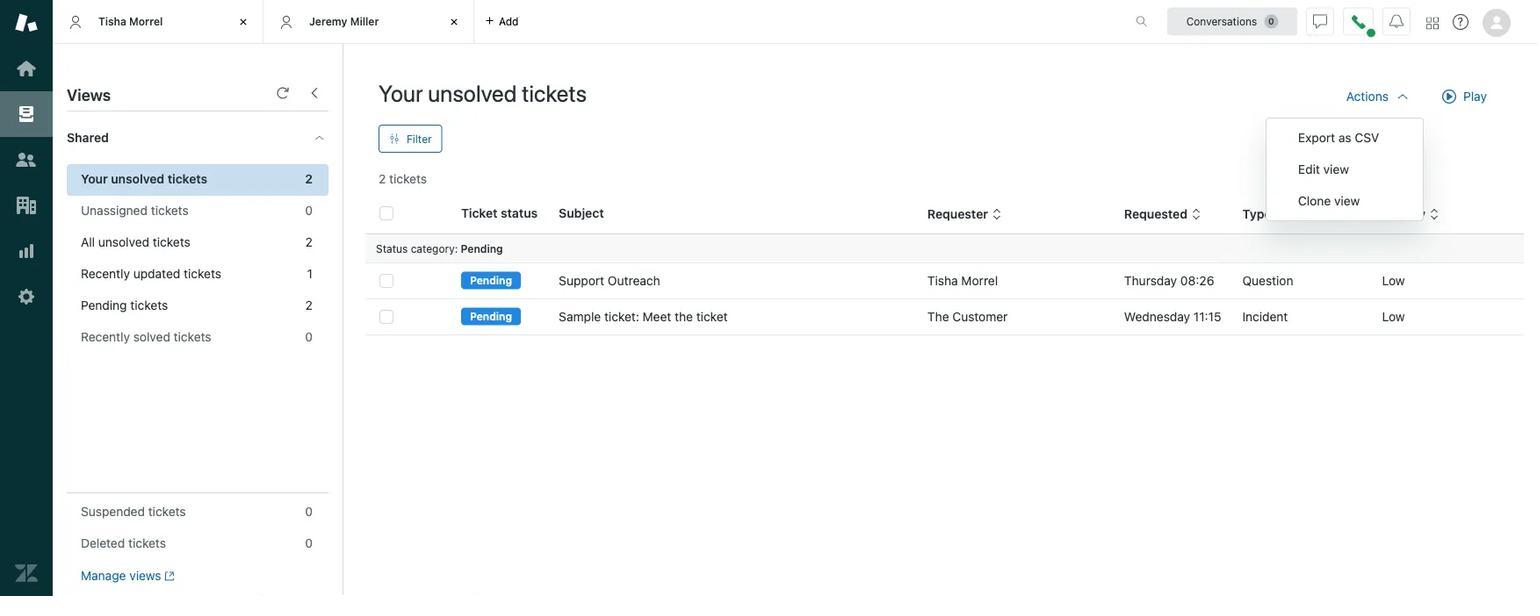 Task type: vqa. For each thing, say whether or not it's contained in the screenshot.


Task type: describe. For each thing, give the bounding box(es) containing it.
sample
[[559, 310, 601, 324]]

export
[[1298, 130, 1335, 145]]

as
[[1339, 130, 1352, 145]]

deleted
[[81, 536, 125, 551]]

support outreach
[[559, 274, 660, 288]]

suspended
[[81, 505, 145, 519]]

updated
[[133, 267, 180, 281]]

recently updated tickets
[[81, 267, 221, 281]]

add
[[499, 15, 519, 28]]

outreach
[[608, 274, 660, 288]]

recently for recently updated tickets
[[81, 267, 130, 281]]

2 for all unsolved tickets
[[305, 235, 313, 249]]

jeremy miller
[[309, 15, 379, 27]]

views
[[67, 85, 111, 104]]

shared heading
[[53, 112, 343, 164]]

tickets down recently updated tickets
[[130, 298, 168, 313]]

collapse views pane image
[[307, 86, 322, 100]]

tisha inside 'tab'
[[98, 15, 126, 27]]

menu containing export as csv
[[1266, 118, 1424, 221]]

ticket
[[696, 310, 728, 324]]

close image for tisha morrel
[[235, 13, 252, 31]]

zendesk products image
[[1427, 17, 1439, 29]]

conversations
[[1187, 15, 1257, 28]]

meet
[[643, 310, 671, 324]]

export as csv menu item
[[1267, 122, 1423, 154]]

tickets down tabs "tab list"
[[522, 80, 587, 106]]

tickets down filter "button"
[[389, 172, 427, 186]]

ticket status
[[461, 206, 538, 221]]

jeremy
[[309, 15, 347, 27]]

tickets up "deleted tickets"
[[148, 505, 186, 519]]

clone view
[[1298, 194, 1360, 208]]

admin image
[[15, 286, 38, 308]]

ticket
[[461, 206, 498, 221]]

0 vertical spatial unsolved
[[428, 80, 517, 106]]

tickets right solved
[[174, 330, 211, 344]]

1 vertical spatial your unsolved tickets
[[81, 172, 208, 186]]

zendesk image
[[15, 562, 38, 585]]

ticket:
[[604, 310, 639, 324]]

button displays agent's chat status as invisible. image
[[1313, 14, 1327, 29]]

0 for suspended tickets
[[305, 505, 313, 519]]

recently for recently solved tickets
[[81, 330, 130, 344]]

row containing sample ticket: meet the ticket
[[365, 299, 1524, 335]]

manage
[[81, 569, 126, 583]]

2 for your unsolved tickets
[[305, 172, 313, 186]]

support
[[559, 274, 605, 288]]

get help image
[[1453, 14, 1469, 30]]

thursday 08:26
[[1124, 274, 1215, 288]]

play
[[1464, 89, 1487, 104]]

the customer
[[928, 310, 1008, 324]]

customer
[[953, 310, 1008, 324]]

2 down filter "button"
[[379, 172, 386, 186]]

unassigned
[[81, 203, 148, 218]]

clone
[[1298, 194, 1331, 208]]

miller
[[350, 15, 379, 27]]

0 for deleted tickets
[[305, 536, 313, 551]]

the
[[928, 310, 949, 324]]

sample ticket: meet the ticket link
[[559, 308, 728, 326]]

1 vertical spatial unsolved
[[111, 172, 164, 186]]

wednesday 11:15
[[1124, 310, 1222, 324]]

recently solved tickets
[[81, 330, 211, 344]]

notifications image
[[1390, 14, 1404, 29]]

requester
[[928, 207, 988, 222]]

views
[[129, 569, 161, 583]]

(opens in a new tab) image
[[161, 571, 175, 582]]

manage views link
[[81, 568, 175, 584]]

2 vertical spatial unsolved
[[98, 235, 149, 249]]

suspended tickets
[[81, 505, 186, 519]]

thursday
[[1124, 274, 1177, 288]]



Task type: locate. For each thing, give the bounding box(es) containing it.
all unsolved tickets
[[81, 235, 190, 249]]

view
[[1324, 162, 1349, 177], [1334, 194, 1360, 208]]

2 down 1 at left top
[[305, 298, 313, 313]]

1 vertical spatial tisha
[[928, 274, 958, 288]]

tisha morrel up views at top left
[[98, 15, 163, 27]]

close image inside tisha morrel 'tab'
[[235, 13, 252, 31]]

tisha morrel
[[98, 15, 163, 27], [928, 274, 998, 288]]

08:26
[[1181, 274, 1215, 288]]

2 row from the top
[[365, 299, 1524, 335]]

view for clone view
[[1334, 194, 1360, 208]]

requested
[[1124, 207, 1188, 222]]

incident
[[1243, 310, 1288, 324]]

edit
[[1298, 162, 1320, 177]]

row containing support outreach
[[365, 263, 1524, 299]]

filter
[[407, 133, 432, 145]]

organizations image
[[15, 194, 38, 217]]

main element
[[0, 0, 53, 597]]

0 vertical spatial your unsolved tickets
[[379, 80, 587, 106]]

1 horizontal spatial close image
[[445, 13, 463, 31]]

tickets right updated
[[184, 267, 221, 281]]

1 0 from the top
[[305, 203, 313, 218]]

unsolved
[[428, 80, 517, 106], [111, 172, 164, 186], [98, 235, 149, 249]]

recently
[[81, 267, 130, 281], [81, 330, 130, 344]]

edit view
[[1298, 162, 1349, 177]]

4 0 from the top
[[305, 536, 313, 551]]

priority button
[[1382, 207, 1440, 222]]

0 horizontal spatial tisha morrel
[[98, 15, 163, 27]]

morrel inside row
[[961, 274, 998, 288]]

tisha morrel tab
[[53, 0, 264, 44]]

tabs tab list
[[53, 0, 1117, 44]]

tisha
[[98, 15, 126, 27], [928, 274, 958, 288]]

0 horizontal spatial close image
[[235, 13, 252, 31]]

0 vertical spatial your
[[379, 80, 423, 106]]

1 horizontal spatial your
[[379, 80, 423, 106]]

your
[[379, 80, 423, 106], [81, 172, 108, 186]]

low for incident
[[1382, 310, 1405, 324]]

2 close image from the left
[[445, 13, 463, 31]]

recently down 'pending tickets'
[[81, 330, 130, 344]]

shared button
[[53, 112, 296, 164]]

requester button
[[928, 207, 1002, 222]]

priority
[[1382, 207, 1426, 222]]

tisha inside row
[[928, 274, 958, 288]]

status
[[376, 242, 408, 255]]

requested button
[[1124, 207, 1202, 222]]

unsolved up filter in the top left of the page
[[428, 80, 517, 106]]

0 horizontal spatial tisha
[[98, 15, 126, 27]]

0 horizontal spatial morrel
[[129, 15, 163, 27]]

0 vertical spatial morrel
[[129, 15, 163, 27]]

menu
[[1266, 118, 1424, 221]]

clone view menu item
[[1267, 185, 1423, 217]]

0 vertical spatial recently
[[81, 267, 130, 281]]

1 close image from the left
[[235, 13, 252, 31]]

tickets
[[522, 80, 587, 106], [168, 172, 208, 186], [389, 172, 427, 186], [151, 203, 189, 218], [153, 235, 190, 249], [184, 267, 221, 281], [130, 298, 168, 313], [174, 330, 211, 344], [148, 505, 186, 519], [128, 536, 166, 551]]

low
[[1382, 274, 1405, 288], [1382, 310, 1405, 324]]

2 recently from the top
[[81, 330, 130, 344]]

reporting image
[[15, 240, 38, 263]]

0 vertical spatial low
[[1382, 274, 1405, 288]]

views image
[[15, 103, 38, 126]]

all
[[81, 235, 95, 249]]

category:
[[411, 242, 458, 255]]

0 horizontal spatial your
[[81, 172, 108, 186]]

question
[[1243, 274, 1294, 288]]

2 low from the top
[[1382, 310, 1405, 324]]

1 vertical spatial tisha morrel
[[928, 274, 998, 288]]

status
[[501, 206, 538, 221]]

conversations button
[[1168, 7, 1298, 36]]

actions button
[[1332, 79, 1424, 114]]

zendesk support image
[[15, 11, 38, 34]]

close image inside 'jeremy miller' tab
[[445, 13, 463, 31]]

tickets up updated
[[153, 235, 190, 249]]

2 0 from the top
[[305, 330, 313, 344]]

morrel
[[129, 15, 163, 27], [961, 274, 998, 288]]

pending tickets
[[81, 298, 168, 313]]

subject
[[559, 206, 604, 221]]

actions
[[1347, 89, 1389, 104]]

tickets up views in the bottom of the page
[[128, 536, 166, 551]]

1 row from the top
[[365, 263, 1524, 299]]

view right edit
[[1324, 162, 1349, 177]]

your unsolved tickets down add dropdown button
[[379, 80, 587, 106]]

tisha morrel up the customer
[[928, 274, 998, 288]]

1 vertical spatial view
[[1334, 194, 1360, 208]]

11:15
[[1194, 310, 1222, 324]]

1 low from the top
[[1382, 274, 1405, 288]]

1 vertical spatial recently
[[81, 330, 130, 344]]

view down 'edit view' menu item
[[1334, 194, 1360, 208]]

tisha up the
[[928, 274, 958, 288]]

sample ticket: meet the ticket
[[559, 310, 728, 324]]

1 vertical spatial your
[[81, 172, 108, 186]]

your unsolved tickets up unassigned tickets
[[81, 172, 208, 186]]

row
[[365, 263, 1524, 299], [365, 299, 1524, 335]]

0 vertical spatial tisha
[[98, 15, 126, 27]]

shared
[[67, 130, 109, 145]]

tickets down shared heading
[[168, 172, 208, 186]]

0 horizontal spatial your unsolved tickets
[[81, 172, 208, 186]]

0 vertical spatial tisha morrel
[[98, 15, 163, 27]]

close image left jeremy
[[235, 13, 252, 31]]

view for edit view
[[1324, 162, 1349, 177]]

close image for jeremy miller
[[445, 13, 463, 31]]

low for question
[[1382, 274, 1405, 288]]

2 up 1 at left top
[[305, 235, 313, 249]]

unassigned tickets
[[81, 203, 189, 218]]

1 horizontal spatial morrel
[[961, 274, 998, 288]]

close image
[[235, 13, 252, 31], [445, 13, 463, 31]]

edit view menu item
[[1267, 154, 1423, 185]]

2 tickets
[[379, 172, 427, 186]]

manage views
[[81, 569, 161, 583]]

view inside menu item
[[1324, 162, 1349, 177]]

jeremy miller tab
[[264, 0, 474, 44]]

tisha up views at top left
[[98, 15, 126, 27]]

1 vertical spatial morrel
[[961, 274, 998, 288]]

your up filter "button"
[[379, 80, 423, 106]]

get started image
[[15, 57, 38, 80]]

0 for unassigned tickets
[[305, 203, 313, 218]]

deleted tickets
[[81, 536, 166, 551]]

1 horizontal spatial tisha
[[928, 274, 958, 288]]

pending
[[461, 242, 503, 255], [470, 274, 512, 287], [81, 298, 127, 313], [470, 310, 512, 323]]

refresh views pane image
[[276, 86, 290, 100]]

unsolved down unassigned
[[98, 235, 149, 249]]

0 vertical spatial view
[[1324, 162, 1349, 177]]

filter button
[[379, 125, 442, 153]]

tisha morrel inside row
[[928, 274, 998, 288]]

solved
[[133, 330, 170, 344]]

unsolved up unassigned tickets
[[111, 172, 164, 186]]

tickets up all unsolved tickets
[[151, 203, 189, 218]]

view inside menu item
[[1334, 194, 1360, 208]]

1 horizontal spatial your unsolved tickets
[[379, 80, 587, 106]]

your unsolved tickets
[[379, 80, 587, 106], [81, 172, 208, 186]]

recently down all
[[81, 267, 130, 281]]

morrel inside tisha morrel 'tab'
[[129, 15, 163, 27]]

type button
[[1243, 207, 1286, 222]]

3 0 from the top
[[305, 505, 313, 519]]

the
[[675, 310, 693, 324]]

support outreach link
[[559, 272, 660, 290]]

export as csv
[[1298, 130, 1379, 145]]

0 for recently solved tickets
[[305, 330, 313, 344]]

add button
[[474, 0, 529, 43]]

1 recently from the top
[[81, 267, 130, 281]]

2 for pending tickets
[[305, 298, 313, 313]]

play button
[[1428, 79, 1502, 114]]

your up unassigned
[[81, 172, 108, 186]]

customers image
[[15, 148, 38, 171]]

wednesday
[[1124, 310, 1190, 324]]

1
[[307, 267, 313, 281]]

status category: pending
[[376, 242, 503, 255]]

tisha morrel inside 'tab'
[[98, 15, 163, 27]]

2
[[305, 172, 313, 186], [379, 172, 386, 186], [305, 235, 313, 249], [305, 298, 313, 313]]

type
[[1243, 207, 1272, 222]]

close image left add dropdown button
[[445, 13, 463, 31]]

csv
[[1355, 130, 1379, 145]]

0
[[305, 203, 313, 218], [305, 330, 313, 344], [305, 505, 313, 519], [305, 536, 313, 551]]

1 horizontal spatial tisha morrel
[[928, 274, 998, 288]]

2 down 'collapse views pane' image
[[305, 172, 313, 186]]

1 vertical spatial low
[[1382, 310, 1405, 324]]



